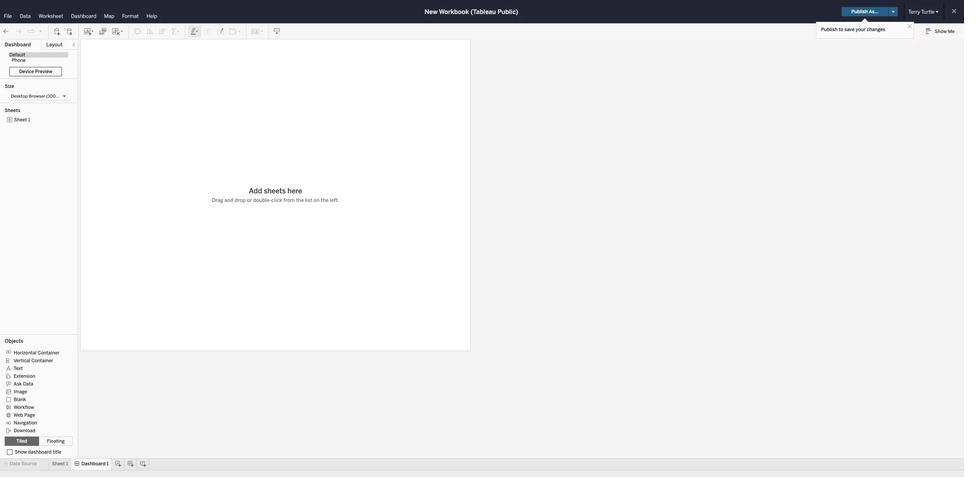 Task type: describe. For each thing, give the bounding box(es) containing it.
extension
[[14, 374, 35, 380]]

publish for publish as...
[[851, 9, 868, 14]]

clear sheet image
[[111, 27, 124, 35]]

redo image
[[15, 27, 23, 35]]

publish as... button
[[842, 7, 888, 16]]

data source
[[10, 462, 37, 467]]

default
[[9, 52, 25, 58]]

new data source image
[[53, 27, 61, 35]]

sort ascending image
[[146, 27, 154, 35]]

phone
[[12, 58, 26, 63]]

drop
[[235, 198, 246, 203]]

workflow
[[14, 405, 34, 411]]

pause auto updates image
[[66, 27, 74, 35]]

public)
[[498, 8, 518, 15]]

file
[[4, 13, 12, 19]]

add
[[249, 187, 262, 196]]

text option
[[5, 365, 67, 373]]

on
[[314, 198, 320, 203]]

page
[[24, 413, 35, 418]]

device preview button
[[9, 67, 62, 76]]

fit image
[[229, 27, 241, 35]]

show dashboard title
[[15, 450, 61, 456]]

container for horizontal container
[[38, 351, 59, 356]]

floating
[[47, 439, 65, 445]]

your
[[856, 27, 866, 32]]

double-
[[253, 198, 271, 203]]

terry
[[908, 9, 920, 15]]

0 vertical spatial sheet
[[14, 117, 27, 123]]

dashboard 1
[[81, 462, 109, 467]]

togglestate option group
[[5, 437, 73, 447]]

objects list box
[[5, 347, 73, 435]]

desktop
[[11, 94, 28, 99]]

default phone
[[9, 52, 26, 63]]

and
[[224, 198, 233, 203]]

horizontal container option
[[5, 349, 67, 357]]

swap rows and columns image
[[134, 27, 141, 35]]

new
[[425, 8, 438, 15]]

navigation option
[[5, 419, 67, 427]]

collapse image
[[71, 42, 76, 47]]

1 vertical spatial dashboard
[[5, 42, 31, 48]]

show for show me
[[935, 29, 947, 34]]

device
[[19, 69, 34, 74]]

vertical container
[[14, 358, 53, 364]]

turtle
[[921, 9, 935, 15]]

ask
[[14, 382, 22, 387]]

data for data source
[[10, 462, 20, 467]]

show/hide cards image
[[251, 27, 263, 35]]

download
[[14, 429, 35, 434]]

1 the from the left
[[296, 198, 304, 203]]

save
[[845, 27, 855, 32]]

close image
[[906, 23, 914, 30]]



Task type: locate. For each thing, give the bounding box(es) containing it.
dashboard
[[28, 450, 51, 456]]

show me button
[[922, 25, 962, 37]]

show inside button
[[935, 29, 947, 34]]

1 vertical spatial show
[[15, 450, 27, 456]]

1 vertical spatial sheet
[[52, 462, 65, 467]]

changes
[[867, 27, 885, 32]]

1 horizontal spatial the
[[321, 198, 329, 203]]

0 vertical spatial dashboard
[[71, 13, 96, 19]]

the right on
[[321, 198, 329, 203]]

container for vertical container
[[31, 358, 53, 364]]

publish as...
[[851, 9, 878, 14]]

sheet 1
[[14, 117, 30, 123], [52, 462, 68, 467]]

publish left as... at the top of page
[[851, 9, 868, 14]]

workflow option
[[5, 404, 67, 412]]

left.
[[330, 198, 339, 203]]

the left list
[[296, 198, 304, 203]]

click
[[271, 198, 282, 203]]

terry turtle
[[908, 9, 935, 15]]

data up replay animation image
[[20, 13, 31, 19]]

dashboard
[[71, 13, 96, 19], [5, 42, 31, 48], [81, 462, 106, 467]]

duplicate image
[[99, 27, 107, 35]]

vertical container option
[[5, 357, 67, 365]]

sheets
[[264, 187, 286, 196]]

1 horizontal spatial publish
[[851, 9, 868, 14]]

sheet down title
[[52, 462, 65, 467]]

from
[[283, 198, 295, 203]]

1 vertical spatial sheet 1
[[52, 462, 68, 467]]

container up vertical container 'option'
[[38, 351, 59, 356]]

publish left to
[[821, 27, 838, 32]]

show me
[[935, 29, 955, 34]]

0 horizontal spatial sheet 1
[[14, 117, 30, 123]]

map
[[104, 13, 114, 19]]

size
[[5, 84, 14, 89]]

data inside the ask data option
[[23, 382, 33, 387]]

new worksheet image
[[83, 27, 94, 35]]

source
[[21, 462, 37, 467]]

blank option
[[5, 396, 67, 404]]

as...
[[869, 9, 878, 14]]

navigation
[[14, 421, 37, 426]]

container down horizontal container
[[31, 358, 53, 364]]

drag
[[212, 198, 223, 203]]

(tableau
[[471, 8, 496, 15]]

blank
[[14, 397, 26, 403]]

workbook
[[439, 8, 469, 15]]

worksheet
[[38, 13, 63, 19]]

desktop browser (1000 x 800)
[[11, 94, 73, 99]]

show
[[935, 29, 947, 34], [15, 450, 27, 456]]

browser
[[29, 94, 45, 99]]

me
[[948, 29, 955, 34]]

0 horizontal spatial publish
[[821, 27, 838, 32]]

2 horizontal spatial 1
[[107, 462, 109, 467]]

the
[[296, 198, 304, 203], [321, 198, 329, 203]]

image option
[[5, 388, 67, 396]]

web
[[14, 413, 23, 418]]

tiled
[[16, 439, 27, 445]]

1 horizontal spatial 1
[[66, 462, 68, 467]]

1 horizontal spatial sheet
[[52, 462, 65, 467]]

list
[[305, 198, 312, 203]]

device preview
[[19, 69, 52, 74]]

add sheets here drag and drop or double-click from the list on the left.
[[212, 187, 339, 203]]

1 horizontal spatial sheet 1
[[52, 462, 68, 467]]

2 vertical spatial data
[[10, 462, 20, 467]]

new workbook (tableau public)
[[425, 8, 518, 15]]

0 vertical spatial data
[[20, 13, 31, 19]]

container inside 'option'
[[31, 358, 53, 364]]

data down extension
[[23, 382, 33, 387]]

ask data option
[[5, 380, 67, 388]]

publish to save your changes
[[821, 27, 885, 32]]

1
[[28, 117, 30, 123], [66, 462, 68, 467], [107, 462, 109, 467]]

download image
[[273, 27, 281, 35]]

or
[[247, 198, 252, 203]]

x
[[60, 94, 62, 99]]

layout
[[46, 42, 63, 48]]

publish
[[851, 9, 868, 14], [821, 27, 838, 32]]

here
[[287, 187, 302, 196]]

1 vertical spatial data
[[23, 382, 33, 387]]

1 vertical spatial container
[[31, 358, 53, 364]]

publish inside publish as... button
[[851, 9, 868, 14]]

text
[[14, 366, 23, 372]]

show labels image
[[204, 27, 212, 35]]

data left the source
[[10, 462, 20, 467]]

preview
[[35, 69, 52, 74]]

0 vertical spatial container
[[38, 351, 59, 356]]

1 horizontal spatial show
[[935, 29, 947, 34]]

objects
[[5, 339, 23, 345]]

image
[[14, 390, 27, 395]]

0 horizontal spatial show
[[15, 450, 27, 456]]

show down tiled
[[15, 450, 27, 456]]

show left me
[[935, 29, 947, 34]]

extension option
[[5, 373, 67, 380]]

sheets
[[5, 108, 20, 113]]

to
[[839, 27, 843, 32]]

sheet 1 down title
[[52, 462, 68, 467]]

2 the from the left
[[321, 198, 329, 203]]

container inside option
[[38, 351, 59, 356]]

800)
[[63, 94, 73, 99]]

sort descending image
[[159, 27, 166, 35]]

web page
[[14, 413, 35, 418]]

sheet 1 down sheets
[[14, 117, 30, 123]]

0 vertical spatial show
[[935, 29, 947, 34]]

undo image
[[2, 27, 10, 35]]

download option
[[5, 427, 67, 435]]

format workbook image
[[216, 27, 224, 35]]

totals image
[[171, 27, 180, 35]]

0 horizontal spatial sheet
[[14, 117, 27, 123]]

2 vertical spatial dashboard
[[81, 462, 106, 467]]

horizontal container
[[14, 351, 59, 356]]

sheet down sheets
[[14, 117, 27, 123]]

horizontal
[[14, 351, 36, 356]]

sheet
[[14, 117, 27, 123], [52, 462, 65, 467]]

1 vertical spatial publish
[[821, 27, 838, 32]]

publish for publish to save your changes
[[821, 27, 838, 32]]

0 vertical spatial publish
[[851, 9, 868, 14]]

data
[[20, 13, 31, 19], [23, 382, 33, 387], [10, 462, 20, 467]]

replay animation image
[[38, 29, 43, 33]]

0 horizontal spatial 1
[[28, 117, 30, 123]]

web page option
[[5, 412, 67, 419]]

show for show dashboard title
[[15, 450, 27, 456]]

format
[[122, 13, 139, 19]]

(1000
[[46, 94, 59, 99]]

container
[[38, 351, 59, 356], [31, 358, 53, 364]]

vertical
[[14, 358, 30, 364]]

replay animation image
[[27, 27, 35, 35]]

help
[[147, 13, 157, 19]]

ask data
[[14, 382, 33, 387]]

0 horizontal spatial the
[[296, 198, 304, 203]]

title
[[53, 450, 61, 456]]

highlight image
[[190, 27, 199, 35]]

0 vertical spatial sheet 1
[[14, 117, 30, 123]]

data for data
[[20, 13, 31, 19]]



